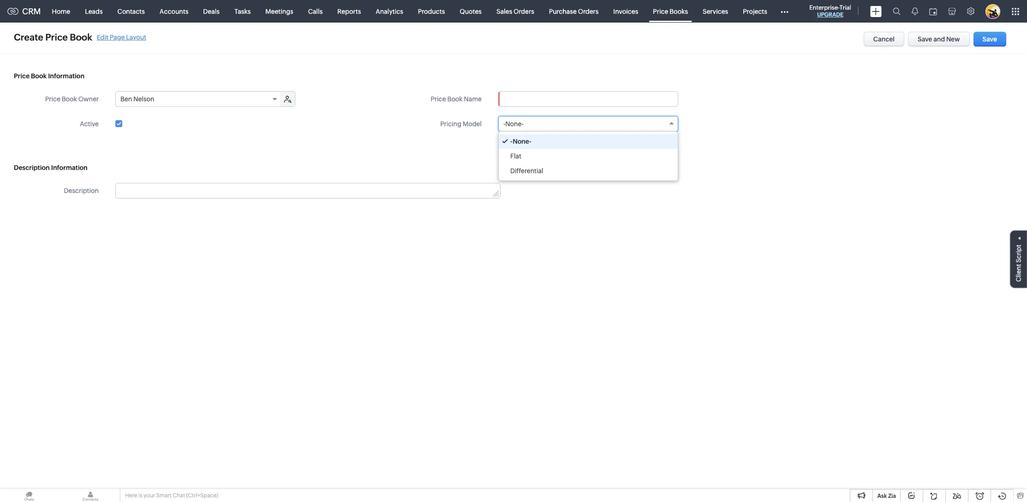 Task type: describe. For each thing, give the bounding box(es) containing it.
reports link
[[330, 0, 368, 22]]

edit page layout link
[[97, 33, 146, 41]]

leads
[[85, 8, 103, 15]]

save button
[[973, 32, 1006, 47]]

profile image
[[986, 4, 1000, 19]]

ask zia
[[877, 494, 896, 500]]

smart
[[156, 493, 172, 500]]

search image
[[893, 7, 901, 15]]

layout
[[126, 33, 146, 41]]

price book owner
[[45, 96, 99, 103]]

owner
[[78, 96, 99, 103]]

price book name
[[431, 96, 482, 103]]

enterprise-
[[809, 4, 840, 11]]

purchase
[[549, 8, 577, 15]]

meetings link
[[258, 0, 301, 22]]

contacts
[[117, 8, 145, 15]]

analytics link
[[368, 0, 411, 22]]

pricing model
[[440, 120, 482, 128]]

services link
[[695, 0, 736, 22]]

upgrade
[[817, 12, 844, 18]]

price for price book owner
[[45, 96, 60, 103]]

save for save and new
[[918, 36, 932, 43]]

home
[[52, 8, 70, 15]]

accounts
[[160, 8, 188, 15]]

sales orders link
[[489, 0, 542, 22]]

home link
[[45, 0, 78, 22]]

-none- inside -none- field
[[503, 120, 524, 128]]

client script
[[1015, 245, 1022, 282]]

ben
[[120, 96, 132, 103]]

crm
[[22, 6, 41, 16]]

enterprise-trial upgrade
[[809, 4, 851, 18]]

cancel
[[873, 36, 895, 43]]

here is your smart chat (ctrl+space)
[[125, 493, 218, 500]]

create menu image
[[870, 6, 882, 17]]

name
[[464, 96, 482, 103]]

invoices
[[613, 8, 638, 15]]

price books link
[[646, 0, 695, 22]]

and
[[933, 36, 945, 43]]

orders for purchase orders
[[578, 8, 599, 15]]

purchase orders link
[[542, 0, 606, 22]]

nelson
[[133, 96, 154, 103]]

price for price book name
[[431, 96, 446, 103]]

reports
[[337, 8, 361, 15]]

products link
[[411, 0, 452, 22]]

pricing
[[440, 120, 461, 128]]

quotes
[[460, 8, 482, 15]]

none- inside field
[[505, 120, 524, 128]]

Ben Nelson field
[[116, 92, 281, 107]]

projects
[[743, 8, 767, 15]]

create menu element
[[865, 0, 887, 22]]

differential
[[510, 167, 543, 175]]

-None- field
[[498, 116, 678, 132]]

differential option
[[499, 164, 678, 179]]

0 vertical spatial information
[[48, 72, 84, 80]]

here
[[125, 493, 137, 500]]

invoices link
[[606, 0, 646, 22]]

book for price book information
[[31, 72, 47, 80]]



Task type: vqa. For each thing, say whether or not it's contained in the screenshot.
Donette
no



Task type: locate. For each thing, give the bounding box(es) containing it.
0 vertical spatial -
[[503, 120, 505, 128]]

2 orders from the left
[[578, 8, 599, 15]]

price
[[653, 8, 668, 15], [45, 32, 68, 42], [14, 72, 30, 80], [45, 96, 60, 103], [431, 96, 446, 103]]

1 vertical spatial -
[[510, 138, 513, 145]]

orders right purchase
[[578, 8, 599, 15]]

0 vertical spatial none-
[[505, 120, 524, 128]]

-none- option
[[499, 134, 678, 149]]

edit
[[97, 33, 108, 41]]

- right model
[[503, 120, 505, 128]]

calls link
[[301, 0, 330, 22]]

1 vertical spatial description
[[64, 187, 99, 195]]

-
[[503, 120, 505, 128], [510, 138, 513, 145]]

calls
[[308, 8, 323, 15]]

sales
[[496, 8, 512, 15]]

None text field
[[498, 91, 678, 107]]

2 save from the left
[[983, 36, 997, 43]]

contacts link
[[110, 0, 152, 22]]

1 vertical spatial -none-
[[510, 138, 532, 145]]

active
[[80, 120, 99, 128]]

1 orders from the left
[[514, 8, 534, 15]]

book for price book owner
[[62, 96, 77, 103]]

book left name at the left top of the page
[[447, 96, 463, 103]]

price left books
[[653, 8, 668, 15]]

leads link
[[78, 0, 110, 22]]

1 vertical spatial none-
[[513, 138, 532, 145]]

1 horizontal spatial orders
[[578, 8, 599, 15]]

crm link
[[7, 6, 41, 16]]

quotes link
[[452, 0, 489, 22]]

none-
[[505, 120, 524, 128], [513, 138, 532, 145]]

price down price book information
[[45, 96, 60, 103]]

0 vertical spatial description
[[14, 164, 50, 172]]

-none-
[[503, 120, 524, 128], [510, 138, 532, 145]]

trial
[[840, 4, 851, 11]]

- inside -none- field
[[503, 120, 505, 128]]

client
[[1015, 264, 1022, 282]]

save for save
[[983, 36, 997, 43]]

contacts image
[[61, 490, 120, 503]]

signals element
[[906, 0, 924, 23]]

new
[[946, 36, 960, 43]]

meetings
[[265, 8, 293, 15]]

(ctrl+space)
[[186, 493, 218, 500]]

orders right 'sales'
[[514, 8, 534, 15]]

calendar image
[[929, 8, 937, 15]]

chats image
[[0, 490, 58, 503]]

books
[[670, 8, 688, 15]]

create
[[14, 32, 43, 42]]

save left the and
[[918, 36, 932, 43]]

save down profile element
[[983, 36, 997, 43]]

flat option
[[499, 149, 678, 164]]

products
[[418, 8, 445, 15]]

purchase orders
[[549, 8, 599, 15]]

Other Modules field
[[775, 4, 794, 19]]

price for price book information
[[14, 72, 30, 80]]

is
[[138, 493, 142, 500]]

1 horizontal spatial -
[[510, 138, 513, 145]]

flat
[[510, 153, 521, 160]]

accounts link
[[152, 0, 196, 22]]

0 horizontal spatial -
[[503, 120, 505, 128]]

0 horizontal spatial orders
[[514, 8, 534, 15]]

orders for sales orders
[[514, 8, 534, 15]]

save and new button
[[908, 32, 970, 47]]

price down the "home" link
[[45, 32, 68, 42]]

- up flat
[[510, 138, 513, 145]]

0 horizontal spatial description
[[14, 164, 50, 172]]

zia
[[888, 494, 896, 500]]

0 horizontal spatial save
[[918, 36, 932, 43]]

analytics
[[376, 8, 403, 15]]

services
[[703, 8, 728, 15]]

1 horizontal spatial description
[[64, 187, 99, 195]]

book
[[70, 32, 92, 42], [31, 72, 47, 80], [62, 96, 77, 103], [447, 96, 463, 103]]

projects link
[[736, 0, 775, 22]]

list box
[[499, 132, 678, 181]]

profile element
[[980, 0, 1006, 22]]

script
[[1015, 245, 1022, 263]]

1 horizontal spatial save
[[983, 36, 997, 43]]

save and new
[[918, 36, 960, 43]]

0 vertical spatial -none-
[[503, 120, 524, 128]]

create price book edit page layout
[[14, 32, 146, 42]]

price for price books
[[653, 8, 668, 15]]

tasks link
[[227, 0, 258, 22]]

tasks
[[234, 8, 251, 15]]

model
[[463, 120, 482, 128]]

page
[[110, 33, 125, 41]]

description for description information
[[14, 164, 50, 172]]

cancel button
[[864, 32, 904, 47]]

book left owner
[[62, 96, 77, 103]]

orders inside purchase orders link
[[578, 8, 599, 15]]

price books
[[653, 8, 688, 15]]

save
[[918, 36, 932, 43], [983, 36, 997, 43]]

deals
[[203, 8, 220, 15]]

book for price book name
[[447, 96, 463, 103]]

price book information
[[14, 72, 84, 80]]

- inside -none- "option"
[[510, 138, 513, 145]]

list box containing -none-
[[499, 132, 678, 181]]

search element
[[887, 0, 906, 23]]

deals link
[[196, 0, 227, 22]]

price down create in the top left of the page
[[14, 72, 30, 80]]

your
[[144, 493, 155, 500]]

description for description
[[64, 187, 99, 195]]

information
[[48, 72, 84, 80], [51, 164, 88, 172]]

-none- inside -none- "option"
[[510, 138, 532, 145]]

book left edit at the top left of the page
[[70, 32, 92, 42]]

none- inside "option"
[[513, 138, 532, 145]]

orders inside sales orders link
[[514, 8, 534, 15]]

ben nelson
[[120, 96, 154, 103]]

signals image
[[912, 7, 918, 15]]

description information
[[14, 164, 88, 172]]

1 vertical spatial information
[[51, 164, 88, 172]]

chat
[[173, 493, 185, 500]]

ask
[[877, 494, 887, 500]]

book down create in the top left of the page
[[31, 72, 47, 80]]

1 save from the left
[[918, 36, 932, 43]]

None text field
[[116, 184, 500, 198]]

description
[[14, 164, 50, 172], [64, 187, 99, 195]]

orders
[[514, 8, 534, 15], [578, 8, 599, 15]]

sales orders
[[496, 8, 534, 15]]

price up pricing
[[431, 96, 446, 103]]



